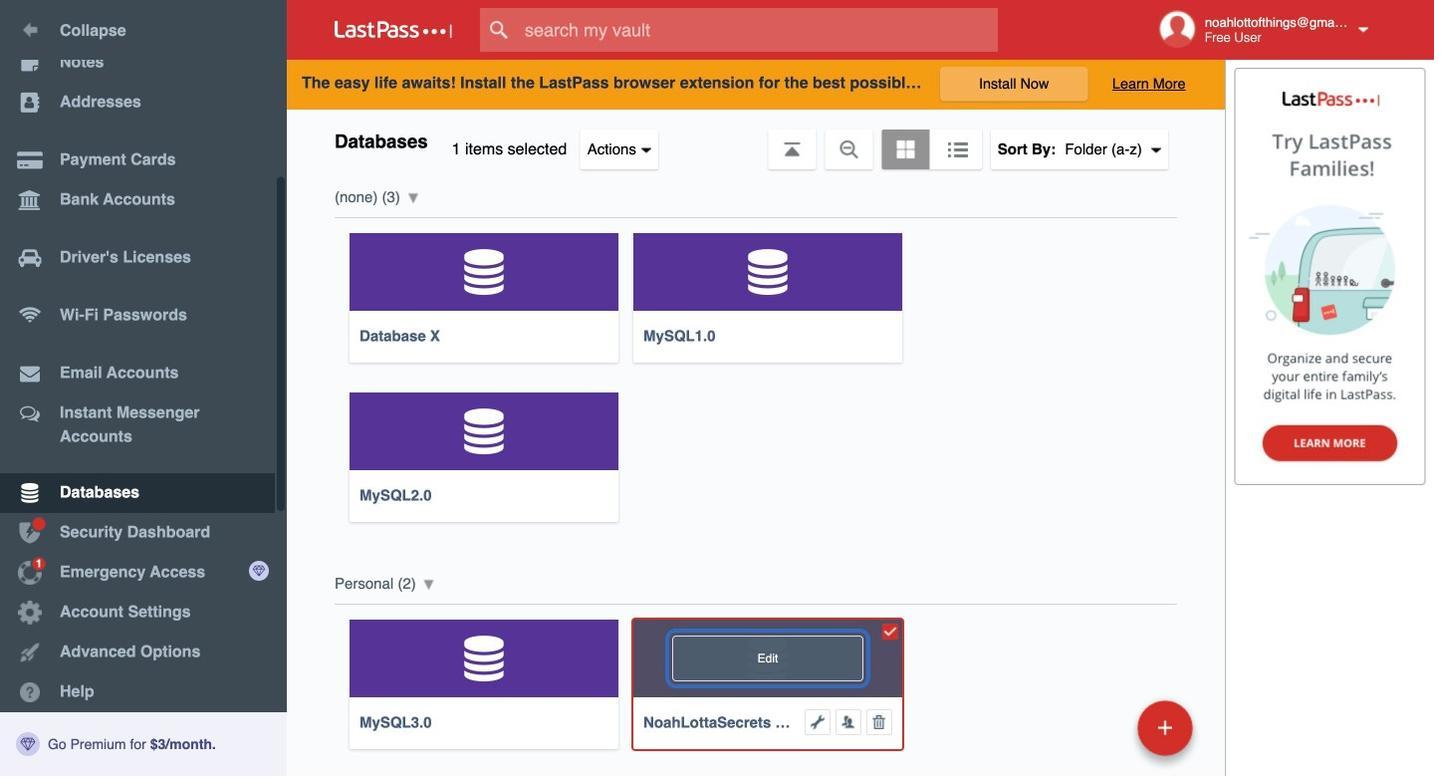 Task type: locate. For each thing, give the bounding box(es) containing it.
vault options navigation
[[287, 110, 1225, 169]]

Search search field
[[480, 8, 1037, 52]]



Task type: describe. For each thing, give the bounding box(es) containing it.
search my vault text field
[[480, 8, 1037, 52]]

lastpass image
[[335, 21, 452, 39]]

new item navigation
[[1131, 694, 1205, 776]]

new item image
[[1159, 721, 1173, 735]]

main navigation navigation
[[0, 0, 287, 776]]



